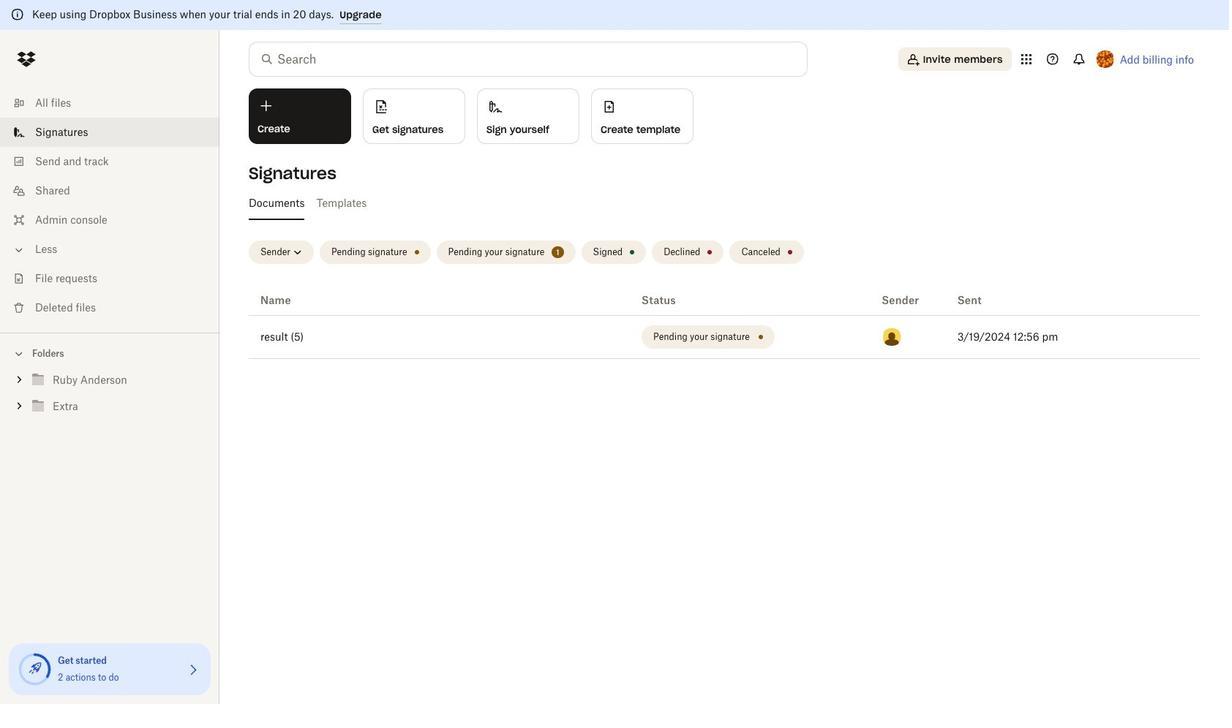 Task type: describe. For each thing, give the bounding box(es) containing it.
2 row from the top
[[249, 316, 1200, 359]]

1 row from the top
[[249, 286, 1200, 316]]



Task type: vqa. For each thing, say whether or not it's contained in the screenshot.
tab list
yes



Task type: locate. For each thing, give the bounding box(es) containing it.
list item
[[0, 118, 220, 147]]

tab list
[[243, 185, 1200, 220]]

row
[[249, 286, 1200, 316], [249, 316, 1200, 359]]

group
[[0, 365, 220, 431]]

table
[[249, 286, 1200, 359]]

account menu image
[[1097, 51, 1115, 68]]

less image
[[12, 243, 26, 258]]

dropbox image
[[12, 45, 41, 74]]

list
[[0, 80, 220, 333]]

Search in folder "Dropbox" text field
[[277, 51, 777, 68]]

alert
[[0, 0, 1230, 30]]



